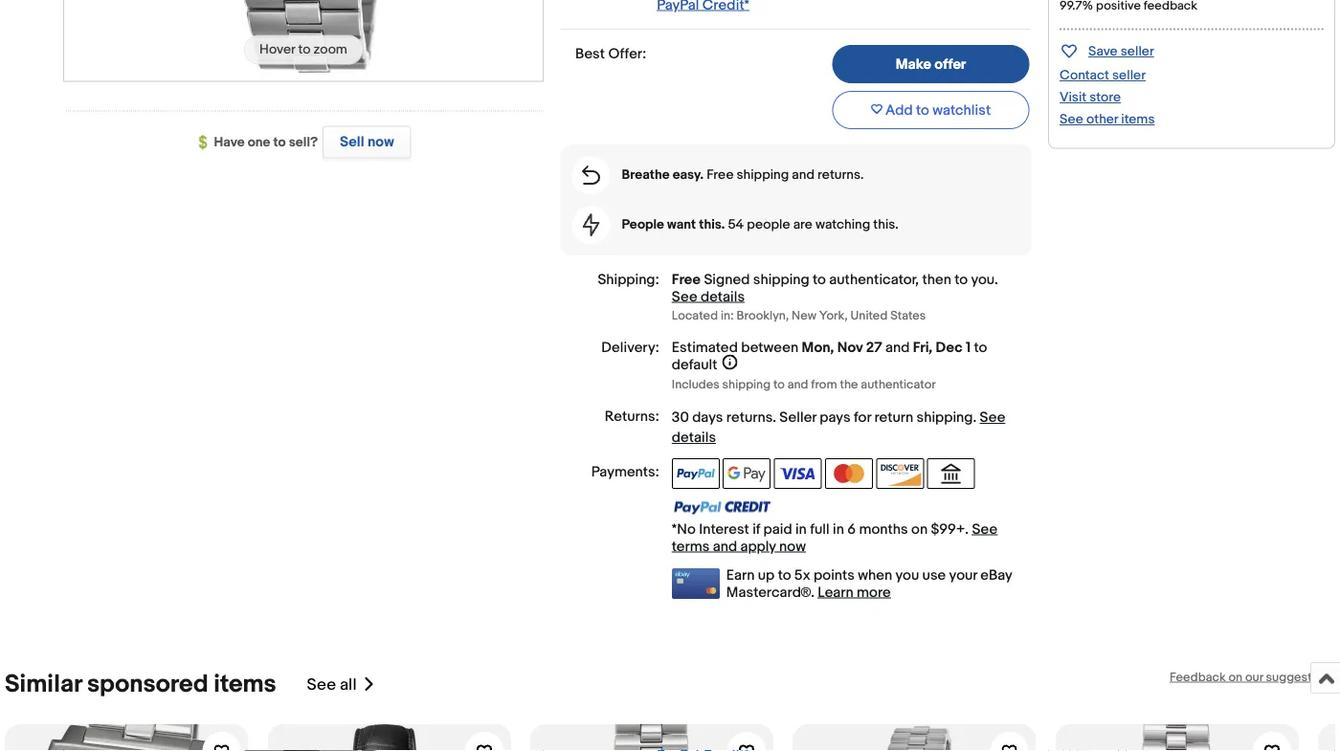 Task type: describe. For each thing, give the bounding box(es) containing it.
*no interest if paid in full in 6 months on $99+.
[[672, 521, 972, 538]]

seller for save
[[1121, 43, 1154, 60]]

months
[[859, 521, 908, 538]]

for
[[854, 409, 871, 426]]

interest
[[699, 521, 749, 538]]

estimated
[[672, 339, 738, 356]]

6
[[847, 521, 856, 538]]

pays
[[820, 409, 851, 426]]

to down the between
[[773, 377, 785, 392]]

google pay image
[[723, 458, 771, 489]]

feedback
[[1170, 670, 1226, 685]]

seller for contact
[[1112, 67, 1146, 84]]

and inside see terms and apply now
[[713, 538, 737, 555]]

returns:
[[605, 408, 659, 425]]

people
[[747, 217, 790, 233]]

fri,
[[913, 339, 933, 356]]

30
[[672, 409, 689, 426]]

between
[[741, 339, 799, 356]]

want
[[667, 217, 696, 233]]

. inside the free signed shipping to authenticator, then to you . see details located in: brooklyn, new york, united states
[[994, 271, 998, 288]]

shipping inside the free signed shipping to authenticator, then to you . see details located in: brooklyn, new york, united states
[[753, 271, 810, 288]]

free signed shipping to authenticator, then to you . see details located in: brooklyn, new york, united states
[[672, 271, 998, 323]]

see for see details
[[980, 409, 1005, 426]]

see for see terms and apply now
[[972, 521, 998, 538]]

details inside the free signed shipping to authenticator, then to you . see details located in: brooklyn, new york, united states
[[701, 288, 745, 305]]

0 horizontal spatial items
[[214, 670, 276, 700]]

in:
[[721, 309, 734, 323]]

points
[[814, 567, 855, 584]]

store
[[1090, 89, 1121, 106]]

save
[[1088, 43, 1118, 60]]

2 in from the left
[[833, 521, 844, 538]]

to up 'york,'
[[813, 271, 826, 288]]

watching
[[816, 217, 870, 233]]

includes
[[672, 377, 720, 392]]

2 this. from the left
[[873, 217, 899, 233]]

master card image
[[825, 458, 873, 489]]

learn more link
[[818, 584, 891, 601]]

1 vertical spatial on
[[1229, 670, 1243, 685]]

you inside earn up to 5x points when you use your ebay mastercard®.
[[895, 567, 919, 584]]

0 horizontal spatial now
[[368, 134, 394, 151]]

up
[[758, 567, 775, 584]]

authenticator
[[861, 377, 936, 392]]

main content containing best offer:
[[561, 0, 1031, 601]]

sponsored
[[87, 670, 208, 700]]

see other items link
[[1060, 111, 1155, 128]]

other
[[1086, 111, 1118, 128]]

feedback on our suggestions
[[1170, 670, 1335, 685]]

days
[[692, 409, 723, 426]]

learn
[[818, 584, 854, 601]]

offer:
[[608, 45, 646, 62]]

authenticator,
[[829, 271, 919, 288]]

items inside contact seller visit store see other items
[[1121, 111, 1155, 128]]

1 in from the left
[[795, 521, 807, 538]]

now inside see terms and apply now
[[779, 538, 806, 555]]

located
[[672, 309, 718, 323]]

free inside the free signed shipping to authenticator, then to you . see details located in: brooklyn, new york, united states
[[672, 271, 701, 288]]

includes shipping to and from the authenticator
[[672, 377, 936, 392]]

states
[[890, 309, 926, 323]]

to right add
[[916, 101, 929, 119]]

mon,
[[802, 339, 834, 356]]

when
[[858, 567, 892, 584]]

from
[[811, 377, 837, 392]]

then
[[922, 271, 951, 288]]

you inside the free signed shipping to authenticator, then to you . see details located in: brooklyn, new york, united states
[[971, 271, 994, 288]]

have one to sell?
[[214, 134, 318, 151]]

contact seller visit store see other items
[[1060, 67, 1155, 128]]

with details__icon image for breathe
[[582, 166, 600, 185]]

terms
[[672, 538, 710, 555]]

shipping up 'returns'
[[722, 377, 771, 392]]

see terms and apply now
[[672, 521, 998, 555]]

0 horizontal spatial .
[[773, 409, 776, 426]]

1 see details link from the top
[[672, 288, 745, 305]]

breathe
[[622, 167, 670, 183]]

1 this. from the left
[[699, 217, 725, 233]]

your
[[949, 567, 977, 584]]

payments:
[[591, 463, 659, 480]]

to inside earn up to 5x points when you use your ebay mastercard®.
[[778, 567, 791, 584]]

and left returns.
[[792, 167, 815, 183]]

see details
[[672, 409, 1005, 446]]

see terms and apply now link
[[672, 521, 998, 555]]

27
[[866, 339, 882, 356]]

dollar sign image
[[199, 135, 214, 151]]

1 horizontal spatial .
[[973, 409, 977, 426]]

sell now
[[340, 134, 394, 151]]

$99+.
[[931, 521, 969, 538]]

signed
[[704, 271, 750, 288]]

learn more
[[818, 584, 891, 601]]

paid
[[764, 521, 792, 538]]

new tag heuer monaco chronograph black dial men's watch cbl2113.ba0644 - picture 1 of 4 image
[[109, 0, 498, 79]]

to right then
[[955, 271, 968, 288]]

one
[[248, 134, 270, 151]]

use
[[922, 567, 946, 584]]

people
[[622, 217, 664, 233]]

sell?
[[289, 134, 318, 151]]

apply
[[740, 538, 776, 555]]

add to watchlist link
[[833, 91, 1029, 129]]

earn
[[726, 567, 755, 584]]



Task type: vqa. For each thing, say whether or not it's contained in the screenshot.
SM- in the bottom of the page
no



Task type: locate. For each thing, give the bounding box(es) containing it.
you
[[971, 271, 994, 288], [895, 567, 919, 584]]

items right other
[[1121, 111, 1155, 128]]

to right the 1
[[974, 339, 987, 356]]

to
[[916, 101, 929, 119], [273, 134, 286, 151], [813, 271, 826, 288], [955, 271, 968, 288], [974, 339, 987, 356], [773, 377, 785, 392], [778, 567, 791, 584]]

0 vertical spatial see details link
[[672, 288, 745, 305]]

0 vertical spatial you
[[971, 271, 994, 288]]

*no
[[672, 521, 696, 538]]

1
[[966, 339, 971, 356]]

and left from at the right of page
[[788, 377, 808, 392]]

paypal image
[[672, 458, 720, 489]]

1 horizontal spatial you
[[971, 271, 994, 288]]

have
[[214, 134, 245, 151]]

5x
[[794, 567, 810, 584]]

2 with details__icon image from the top
[[583, 213, 600, 236]]

0 horizontal spatial free
[[672, 271, 701, 288]]

watchlist
[[932, 101, 991, 119]]

returns
[[726, 409, 773, 426]]

all
[[340, 675, 357, 695]]

shipping right return
[[917, 409, 973, 426]]

1 vertical spatial you
[[895, 567, 919, 584]]

. up wire transfer image at bottom right
[[973, 409, 977, 426]]

estimated between mon, nov 27 and fri, dec 1 to default
[[672, 339, 987, 374]]

people want this. 54 people are watching this.
[[622, 217, 899, 233]]

now up '5x'
[[779, 538, 806, 555]]

ebay mastercard image
[[672, 569, 720, 599]]

1 horizontal spatial on
[[1229, 670, 1243, 685]]

1 vertical spatial seller
[[1112, 67, 1146, 84]]

add to watchlist
[[885, 101, 991, 119]]

seller inside contact seller visit store see other items
[[1112, 67, 1146, 84]]

1 horizontal spatial in
[[833, 521, 844, 538]]

add
[[885, 101, 913, 119]]

brooklyn,
[[737, 309, 789, 323]]

54
[[728, 217, 744, 233]]

on left our
[[1229, 670, 1243, 685]]

in left full
[[795, 521, 807, 538]]

best
[[575, 45, 605, 62]]

return
[[874, 409, 913, 426]]

shipping:
[[598, 271, 659, 288]]

save seller button
[[1060, 40, 1154, 62]]

2 see details link from the top
[[672, 409, 1005, 446]]

1 horizontal spatial free
[[707, 167, 734, 183]]

you left use
[[895, 567, 919, 584]]

make offer link
[[833, 45, 1029, 83]]

discover image
[[876, 458, 924, 489]]

new
[[792, 309, 816, 323]]

to inside estimated between mon, nov 27 and fri, dec 1 to default
[[974, 339, 987, 356]]

0 vertical spatial now
[[368, 134, 394, 151]]

similar
[[5, 670, 82, 700]]

to right 'one'
[[273, 134, 286, 151]]

in left 6
[[833, 521, 844, 538]]

feedback on our suggestions link
[[1170, 670, 1335, 685]]

0 vertical spatial on
[[911, 521, 928, 538]]

free right easy.
[[707, 167, 734, 183]]

with details__icon image
[[582, 166, 600, 185], [583, 213, 600, 236]]

best offer:
[[575, 45, 646, 62]]

mastercard®.
[[726, 584, 815, 601]]

See all text field
[[307, 675, 357, 695]]

earn up to 5x points when you use your ebay mastercard®.
[[726, 567, 1012, 601]]

0 horizontal spatial this.
[[699, 217, 725, 233]]

1 vertical spatial items
[[214, 670, 276, 700]]

1 with details__icon image from the top
[[582, 166, 600, 185]]

our
[[1245, 670, 1263, 685]]

. left seller at right bottom
[[773, 409, 776, 426]]

wire transfer image
[[927, 458, 975, 489]]

details up 'in:'
[[701, 288, 745, 305]]

0 vertical spatial free
[[707, 167, 734, 183]]

main content
[[561, 0, 1031, 601]]

make offer
[[896, 55, 966, 73]]

you right then
[[971, 271, 994, 288]]

save seller
[[1088, 43, 1154, 60]]

see for see all
[[307, 675, 336, 695]]

and up earn
[[713, 538, 737, 555]]

0 vertical spatial seller
[[1121, 43, 1154, 60]]

on inside main content
[[911, 521, 928, 538]]

see all link
[[307, 670, 376, 700]]

with details__icon image left people
[[583, 213, 600, 236]]

1 vertical spatial see details link
[[672, 409, 1005, 446]]

seller inside button
[[1121, 43, 1154, 60]]

offer
[[935, 55, 966, 73]]

and right 27 on the right top of page
[[885, 339, 910, 356]]

details down 30
[[672, 429, 716, 446]]

sell now link
[[318, 126, 411, 158]]

see details link
[[672, 288, 745, 305], [672, 409, 1005, 446]]

returns.
[[818, 167, 864, 183]]

shipping up the brooklyn,
[[753, 271, 810, 288]]

1 vertical spatial now
[[779, 538, 806, 555]]

0 vertical spatial details
[[701, 288, 745, 305]]

visa image
[[774, 458, 822, 489]]

see inside see terms and apply now
[[972, 521, 998, 538]]

see all
[[307, 675, 357, 695]]

breathe easy. free shipping and returns.
[[622, 167, 864, 183]]

shipping up the people want this. 54 people are watching this.
[[737, 167, 789, 183]]

and
[[792, 167, 815, 183], [885, 339, 910, 356], [788, 377, 808, 392], [713, 538, 737, 555]]

items left see all text field
[[214, 670, 276, 700]]

seller right save
[[1121, 43, 1154, 60]]

suggestions
[[1266, 670, 1335, 685]]

see inside the see all link
[[307, 675, 336, 695]]

2 horizontal spatial .
[[994, 271, 998, 288]]

this. left 54
[[699, 217, 725, 233]]

to left '5x'
[[778, 567, 791, 584]]

1 horizontal spatial now
[[779, 538, 806, 555]]

easy.
[[673, 167, 704, 183]]

0 horizontal spatial you
[[895, 567, 919, 584]]

0 vertical spatial items
[[1121, 111, 1155, 128]]

full
[[810, 521, 830, 538]]

30 days returns . seller pays for return shipping .
[[672, 409, 980, 426]]

seller down save seller
[[1112, 67, 1146, 84]]

see
[[1060, 111, 1083, 128], [672, 288, 697, 305], [980, 409, 1005, 426], [972, 521, 998, 538], [307, 675, 336, 695]]

see inside see details
[[980, 409, 1005, 426]]

0 vertical spatial with details__icon image
[[582, 166, 600, 185]]

with details__icon image left breathe
[[582, 166, 600, 185]]

the
[[840, 377, 858, 392]]

united
[[851, 309, 888, 323]]

if
[[753, 521, 760, 538]]

on left $99+.
[[911, 521, 928, 538]]

contact seller link
[[1060, 67, 1146, 84]]

more
[[857, 584, 891, 601]]

paypal credit image
[[672, 500, 771, 516]]

free
[[707, 167, 734, 183], [672, 271, 701, 288]]

0 horizontal spatial in
[[795, 521, 807, 538]]

see inside the free signed shipping to authenticator, then to you . see details located in: brooklyn, new york, united states
[[672, 288, 697, 305]]

. right then
[[994, 271, 998, 288]]

seller
[[779, 409, 816, 426]]

this. right 'watching'
[[873, 217, 899, 233]]

1 vertical spatial details
[[672, 429, 716, 446]]

1 horizontal spatial items
[[1121, 111, 1155, 128]]

and inside estimated between mon, nov 27 and fri, dec 1 to default
[[885, 339, 910, 356]]

free up located
[[672, 271, 701, 288]]

details
[[701, 288, 745, 305], [672, 429, 716, 446]]

shipping
[[737, 167, 789, 183], [753, 271, 810, 288], [722, 377, 771, 392], [917, 409, 973, 426]]

nov
[[837, 339, 863, 356]]

1 horizontal spatial this.
[[873, 217, 899, 233]]

1 vertical spatial free
[[672, 271, 701, 288]]

with details__icon image for people
[[583, 213, 600, 236]]

see inside contact seller visit store see other items
[[1060, 111, 1083, 128]]

now right sell
[[368, 134, 394, 151]]

default
[[672, 356, 717, 374]]

seller
[[1121, 43, 1154, 60], [1112, 67, 1146, 84]]

dec
[[936, 339, 963, 356]]

ebay
[[981, 567, 1012, 584]]

visit store link
[[1060, 89, 1121, 106]]

delivery:
[[601, 339, 659, 356]]

contact
[[1060, 67, 1109, 84]]

make
[[896, 55, 931, 73]]

1 vertical spatial with details__icon image
[[583, 213, 600, 236]]

visit
[[1060, 89, 1087, 106]]

0 horizontal spatial on
[[911, 521, 928, 538]]

details inside see details
[[672, 429, 716, 446]]

similar sponsored items
[[5, 670, 276, 700]]

sell
[[340, 134, 364, 151]]

are
[[793, 217, 813, 233]]



